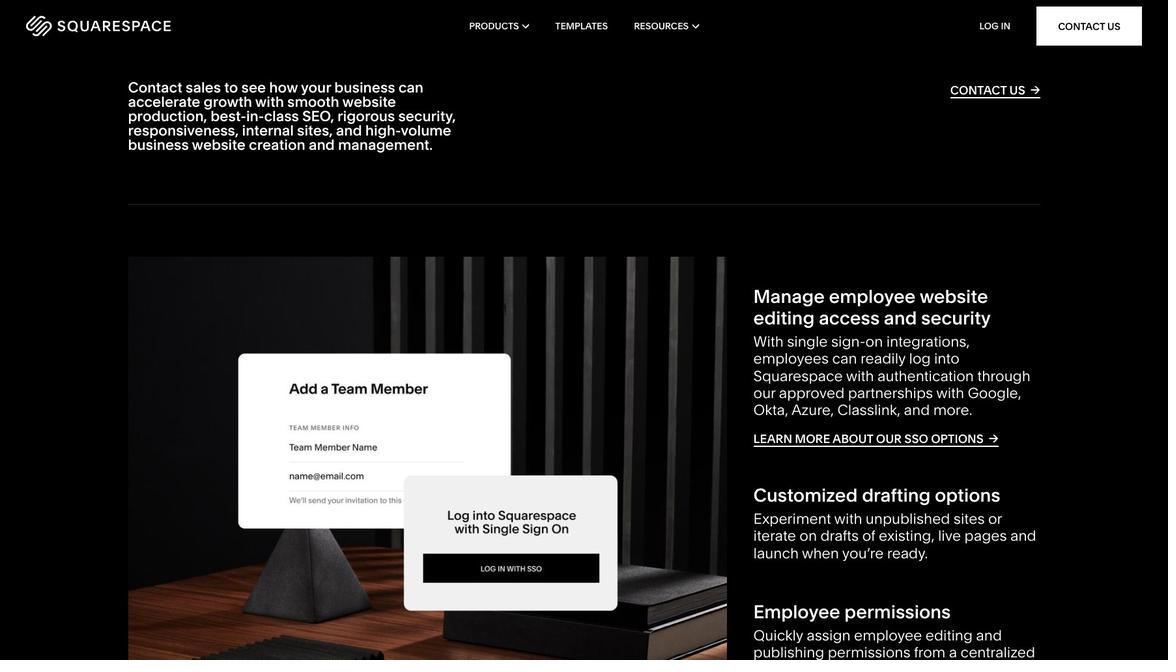 Task type: describe. For each thing, give the bounding box(es) containing it.
approved
[[780, 385, 845, 402]]

log
[[910, 350, 931, 368]]

on inside manage employee website editing access and security with single sign-on integrations, employees can readily log into squarespace with authentication through our approved partnerships with google, okta, azure, classlink, and more.
[[866, 333, 884, 351]]

azure,
[[792, 402, 835, 419]]

products
[[470, 20, 519, 32]]

in
[[1002, 20, 1011, 32]]

0 vertical spatial permissions
[[845, 601, 951, 623]]

contact for contact sales to see how your business can accelerate growth with smooth website production, best-in-class seo, rigorous security, responsiveness, internal sites, and high-volume business website creation and management.
[[128, 79, 183, 97]]

pages
[[965, 528, 1008, 545]]

iterate
[[754, 528, 797, 545]]

log
[[980, 20, 999, 32]]

volume
[[401, 122, 452, 140]]

options inside customized drafting options experiment with unpublished sites or iterate on drafts of existing, live pages and launch when you're ready.
[[936, 485, 1001, 507]]

1 horizontal spatial business
[[335, 79, 395, 97]]

publishing
[[754, 644, 825, 660]]

0 vertical spatial website
[[343, 93, 396, 111]]

log             in link
[[980, 20, 1011, 32]]

best-
[[211, 108, 246, 125]]

learn more about our sso options →
[[754, 431, 999, 446]]

us for contact us →
[[1010, 83, 1026, 98]]

you're
[[843, 545, 884, 562]]

existing,
[[879, 528, 935, 545]]

in-
[[246, 108, 264, 125]]

customized drafting options experiment with unpublished sites or iterate on drafts of existing, live pages and launch when you're ready.
[[754, 485, 1037, 562]]

accelerate
[[128, 93, 200, 111]]

contact us
[[1059, 20, 1121, 32]]

when
[[803, 545, 840, 562]]

manage employee website editing access and security with single sign-on integrations, employees can readily log into squarespace with authentication through our approved partnerships with google, okta, azure, classlink, and more.
[[754, 285, 1031, 419]]

access
[[819, 307, 880, 329]]

options inside learn more about our sso options →
[[932, 431, 984, 446]]

log             in
[[980, 20, 1011, 32]]

see
[[242, 79, 266, 97]]

editing inside employee permissions quickly assign employee editing and publishing permissions from a centralize
[[926, 627, 973, 645]]

resources button
[[634, 0, 699, 52]]

assign
[[807, 627, 851, 645]]

growth
[[204, 93, 252, 111]]

experiment
[[754, 510, 832, 528]]

into
[[935, 350, 960, 368]]

live
[[939, 528, 962, 545]]

responsiveness,
[[128, 122, 239, 140]]

quickly
[[754, 627, 804, 645]]

high-
[[366, 122, 401, 140]]

of
[[863, 528, 876, 545]]

sites,
[[297, 122, 333, 140]]

1 vertical spatial business
[[128, 136, 189, 154]]

squarespace
[[754, 367, 843, 385]]

→ inside learn more about our sso options →
[[989, 431, 999, 446]]

sign-
[[832, 333, 866, 351]]

sales
[[186, 79, 221, 97]]

ready.
[[888, 545, 929, 562]]

partnerships
[[849, 385, 934, 402]]

editing inside manage employee website editing access and security with single sign-on integrations, employees can readily log into squarespace with authentication through our approved partnerships with google, okta, azure, classlink, and more.
[[754, 307, 815, 329]]

our inside manage employee website editing access and security with single sign-on integrations, employees can readily log into squarespace with authentication through our approved partnerships with google, okta, azure, classlink, and more.
[[754, 385, 776, 402]]

smooth
[[288, 93, 340, 111]]

contact sales to see how your business can accelerate growth with smooth website production, best-in-class seo, rigorous security, responsiveness, internal sites, and high-volume business website creation and management.
[[128, 79, 456, 154]]

authentication
[[878, 367, 975, 385]]

and right seo, on the top
[[336, 122, 362, 140]]

and down seo, on the top
[[309, 136, 335, 154]]

drafting
[[863, 485, 931, 507]]

about
[[833, 431, 874, 446]]

seo,
[[302, 108, 334, 125]]

more
[[796, 431, 831, 446]]

rigorous
[[338, 108, 395, 125]]

contact us →
[[951, 82, 1041, 98]]

on inside customized drafting options experiment with unpublished sites or iterate on drafts of existing, live pages and launch when you're ready.
[[800, 528, 818, 545]]

employee
[[754, 601, 841, 623]]

products button
[[470, 0, 530, 52]]



Task type: vqa. For each thing, say whether or not it's contained in the screenshot.
the Icon
no



Task type: locate. For each thing, give the bounding box(es) containing it.
and right or
[[1011, 528, 1037, 545]]

us
[[1108, 20, 1121, 32], [1010, 83, 1026, 98]]

management.
[[338, 136, 433, 154]]

okta,
[[754, 402, 789, 419]]

and up integrations,
[[885, 307, 918, 329]]

your
[[301, 79, 331, 97]]

1 horizontal spatial editing
[[926, 627, 973, 645]]

contact
[[1059, 20, 1106, 32], [128, 79, 183, 97], [951, 83, 1007, 98]]

security,
[[399, 108, 456, 125]]

templates
[[556, 20, 608, 32]]

learn
[[754, 431, 793, 446]]

launch
[[754, 545, 799, 562]]

class
[[264, 108, 299, 125]]

permissions left from
[[828, 644, 911, 660]]

single
[[788, 333, 828, 351]]

our
[[754, 385, 776, 402], [877, 431, 902, 446]]

0 horizontal spatial →
[[989, 431, 999, 446]]

with inside contact sales to see how your business can accelerate growth with smooth website production, best-in-class seo, rigorous security, responsiveness, internal sites, and high-volume business website creation and management.
[[255, 93, 284, 111]]

1 horizontal spatial website
[[343, 93, 396, 111]]

0 vertical spatial employee
[[830, 285, 916, 307]]

website up high-
[[343, 93, 396, 111]]

with
[[255, 93, 284, 111], [847, 367, 875, 385], [937, 385, 965, 402], [835, 510, 863, 528]]

resources
[[634, 20, 689, 32]]

0 vertical spatial →
[[1031, 82, 1041, 97]]

through
[[978, 367, 1031, 385]]

1 horizontal spatial us
[[1108, 20, 1121, 32]]

1 horizontal spatial →
[[1031, 82, 1041, 97]]

0 vertical spatial us
[[1108, 20, 1121, 32]]

and inside employee permissions quickly assign employee editing and publishing permissions from a centralize
[[977, 627, 1003, 645]]

our inside learn more about our sso options →
[[877, 431, 902, 446]]

google,
[[968, 385, 1022, 402]]

website down best-
[[192, 136, 246, 154]]

how
[[269, 79, 298, 97]]

business up rigorous
[[335, 79, 395, 97]]

1 vertical spatial editing
[[926, 627, 973, 645]]

with inside customized drafting options experiment with unpublished sites or iterate on drafts of existing, live pages and launch when you're ready.
[[835, 510, 863, 528]]

and up sso
[[905, 402, 930, 419]]

contact inside "link"
[[1059, 20, 1106, 32]]

1 horizontal spatial contact
[[951, 83, 1007, 98]]

security
[[922, 307, 992, 329]]

1 vertical spatial employee
[[855, 627, 923, 645]]

0 vertical spatial on
[[866, 333, 884, 351]]

internal
[[242, 122, 294, 140]]

contact for contact us
[[1059, 20, 1106, 32]]

us inside contact us →
[[1010, 83, 1026, 98]]

production,
[[128, 108, 207, 125]]

manage
[[754, 285, 825, 307]]

1 vertical spatial →
[[989, 431, 999, 446]]

1 vertical spatial our
[[877, 431, 902, 446]]

business
[[335, 79, 395, 97], [128, 136, 189, 154]]

0 horizontal spatial website
[[192, 136, 246, 154]]

permissions up from
[[845, 601, 951, 623]]

on
[[866, 333, 884, 351], [800, 528, 818, 545]]

0 horizontal spatial contact
[[128, 79, 183, 97]]

1 horizontal spatial on
[[866, 333, 884, 351]]

to
[[224, 79, 238, 97]]

drafts
[[821, 528, 859, 545]]

unpublished
[[866, 510, 951, 528]]

0 horizontal spatial business
[[128, 136, 189, 154]]

contact us link
[[1037, 7, 1143, 46]]

1 vertical spatial permissions
[[828, 644, 911, 660]]

→
[[1031, 82, 1041, 97], [989, 431, 999, 446]]

integrations,
[[887, 333, 970, 351]]

and
[[336, 122, 362, 140], [309, 136, 335, 154], [885, 307, 918, 329], [905, 402, 930, 419], [1011, 528, 1037, 545], [977, 627, 1003, 645]]

sites
[[954, 510, 985, 528]]

options down the more. at the bottom right of the page
[[932, 431, 984, 446]]

squarespace logo link
[[26, 16, 249, 37]]

→ inside contact us →
[[1031, 82, 1041, 97]]

on down access on the right top of page
[[866, 333, 884, 351]]

0 horizontal spatial our
[[754, 385, 776, 402]]

2 horizontal spatial website
[[920, 285, 989, 307]]

1 vertical spatial website
[[192, 136, 246, 154]]

our left sso
[[877, 431, 902, 446]]

options up sites
[[936, 485, 1001, 507]]

us for contact us
[[1108, 20, 1121, 32]]

0 horizontal spatial us
[[1010, 83, 1026, 98]]

1 horizontal spatial can
[[833, 350, 858, 368]]

employees
[[754, 350, 829, 368]]

employee inside manage employee website editing access and security with single sign-on integrations, employees can readily log into squarespace with authentication through our approved partnerships with google, okta, azure, classlink, and more.
[[830, 285, 916, 307]]

contact inside contact us →
[[951, 83, 1007, 98]]

2 vertical spatial website
[[920, 285, 989, 307]]

employee up sign-
[[830, 285, 916, 307]]

1 vertical spatial can
[[833, 350, 858, 368]]

us inside "link"
[[1108, 20, 1121, 32]]

website inside manage employee website editing access and security with single sign-on integrations, employees can readily log into squarespace with authentication through our approved partnerships with google, okta, azure, classlink, and more.
[[920, 285, 989, 307]]

0 horizontal spatial editing
[[754, 307, 815, 329]]

0 vertical spatial options
[[932, 431, 984, 446]]

can
[[399, 79, 424, 97], [833, 350, 858, 368]]

with
[[754, 333, 784, 351]]

customized
[[754, 485, 858, 507]]

permissions
[[845, 601, 951, 623], [828, 644, 911, 660]]

and right a
[[977, 627, 1003, 645]]

readily
[[861, 350, 906, 368]]

our down employees
[[754, 385, 776, 402]]

a
[[950, 644, 958, 660]]

business down the production,
[[128, 136, 189, 154]]

0 horizontal spatial on
[[800, 528, 818, 545]]

0 vertical spatial business
[[335, 79, 395, 97]]

employee
[[830, 285, 916, 307], [855, 627, 923, 645]]

sso
[[905, 431, 929, 446]]

0 vertical spatial our
[[754, 385, 776, 402]]

1 vertical spatial on
[[800, 528, 818, 545]]

contact inside contact sales to see how your business can accelerate growth with smooth website production, best-in-class seo, rigorous security, responsiveness, internal sites, and high-volume business website creation and management.
[[128, 79, 183, 97]]

1 horizontal spatial our
[[877, 431, 902, 446]]

editing
[[754, 307, 815, 329], [926, 627, 973, 645]]

1 vertical spatial us
[[1010, 83, 1026, 98]]

0 horizontal spatial can
[[399, 79, 424, 97]]

or
[[989, 510, 1003, 528]]

creation
[[249, 136, 306, 154]]

more.
[[934, 402, 973, 419]]

0 vertical spatial editing
[[754, 307, 815, 329]]

website
[[343, 93, 396, 111], [192, 136, 246, 154], [920, 285, 989, 307]]

can inside manage employee website editing access and security with single sign-on integrations, employees can readily log into squarespace with authentication through our approved partnerships with google, okta, azure, classlink, and more.
[[833, 350, 858, 368]]

squarespace logo image
[[26, 16, 171, 37]]

website up integrations,
[[920, 285, 989, 307]]

0 vertical spatial can
[[399, 79, 424, 97]]

2 horizontal spatial contact
[[1059, 20, 1106, 32]]

1 vertical spatial options
[[936, 485, 1001, 507]]

on left drafts
[[800, 528, 818, 545]]

can inside contact sales to see how your business can accelerate growth with smooth website production, best-in-class seo, rigorous security, responsiveness, internal sites, and high-volume business website creation and management.
[[399, 79, 424, 97]]

classlink,
[[838, 402, 901, 419]]

can left readily
[[833, 350, 858, 368]]

employee permissions quickly assign employee editing and publishing permissions from a centralize
[[754, 601, 1036, 660]]

templates link
[[556, 0, 608, 52]]

employee inside employee permissions quickly assign employee editing and publishing permissions from a centralize
[[855, 627, 923, 645]]

employee right assign
[[855, 627, 923, 645]]

can up the security,
[[399, 79, 424, 97]]

and inside customized drafting options experiment with unpublished sites or iterate on drafts of existing, live pages and launch when you're ready.
[[1011, 528, 1037, 545]]

options
[[932, 431, 984, 446], [936, 485, 1001, 507]]

from
[[915, 644, 946, 660]]



